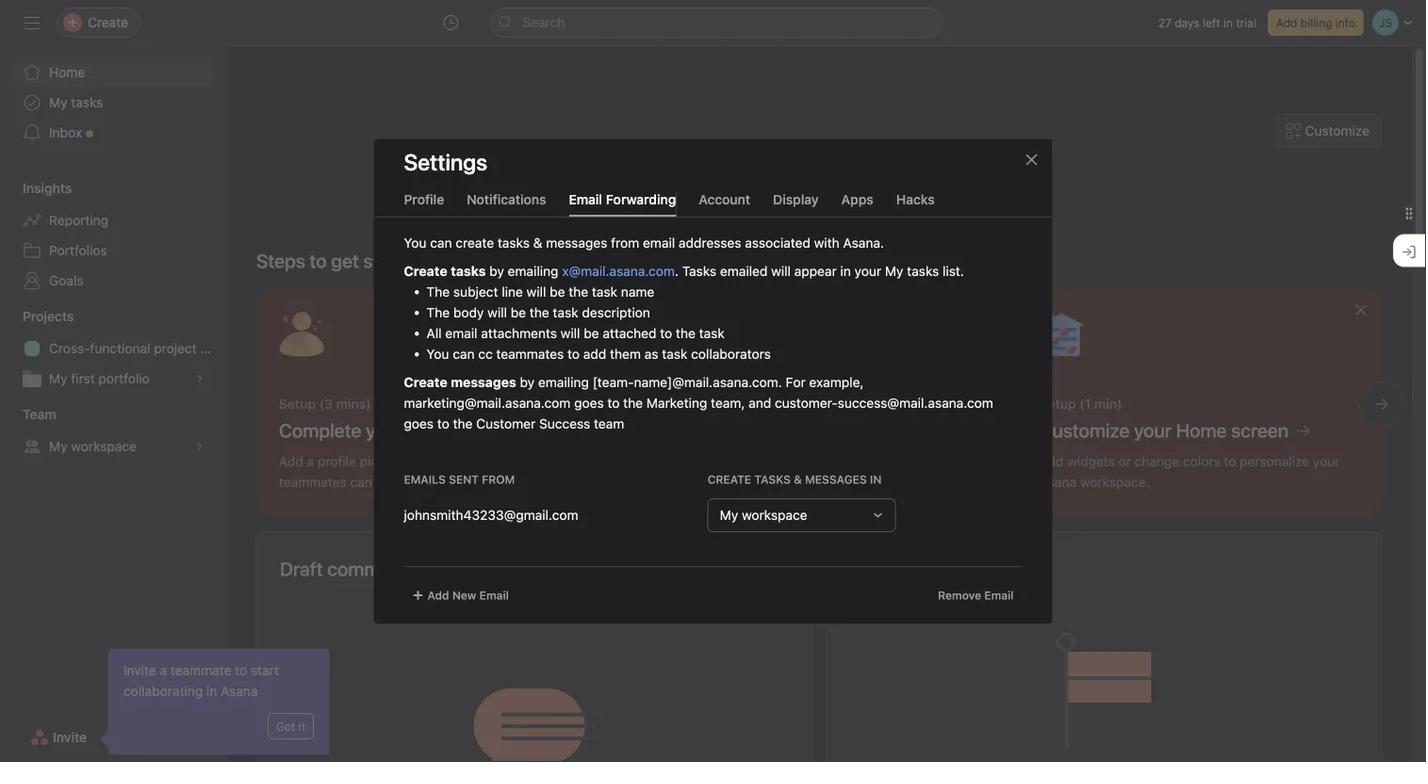 Task type: describe. For each thing, give the bounding box(es) containing it.
the up the collaborators at the top of the page
[[676, 326, 696, 341]]

left
[[1203, 16, 1221, 29]]

tasks for create
[[755, 473, 791, 486]]

all
[[427, 326, 442, 341]]

will down associated
[[771, 263, 791, 279]]

the down [team- in the left of the page
[[623, 395, 643, 411]]

27 days left in trial
[[1159, 16, 1257, 29]]

start
[[251, 663, 279, 679]]

apps
[[842, 192, 874, 207]]

in inside "create tasks by emailing x@mail.asana.com . tasks emailed will appear in your my tasks list. the subject line will be the task name the body will be the task description all email attachments will be attached to the task you can cc teammates to add them as task collaborators"
[[841, 263, 851, 279]]

invite a teammate to start collaborating in asana got it
[[124, 663, 305, 734]]

add billing info button
[[1268, 9, 1364, 36]]

workspace inside dropdown button
[[742, 508, 808, 523]]

my for my workspace link
[[49, 439, 67, 454]]

create for create tasks by emailing x@mail.asana.com . tasks emailed will appear in your my tasks list. the subject line will be the task name the body will be the task description all email attachments will be attached to the task you can cc teammates to add them as task collaborators
[[404, 263, 448, 279]]

by inside "create tasks by emailing x@mail.asana.com . tasks emailed will appear in your my tasks list. the subject line will be the task name the body will be the task description all email attachments will be attached to the task you can cc teammates to add them as task collaborators"
[[490, 263, 504, 279]]

steps
[[256, 250, 305, 272]]

emailing inside by emailing [team-name]@mail.asana.com. for example, marketing@mail.asana.com goes to the marketing team, and customer-success@mail.asana.com goes to the customer success team
[[538, 375, 589, 390]]

create messages
[[404, 375, 517, 390]]

to left add
[[568, 346, 580, 362]]

collaborators
[[691, 346, 771, 362]]

customize
[[1306, 123, 1370, 139]]

notifications button
[[467, 192, 546, 217]]

workspace inside teams element
[[71, 439, 137, 454]]

subject
[[453, 284, 498, 300]]

1 horizontal spatial be
[[550, 284, 565, 300]]

projects button
[[0, 307, 74, 326]]

marketing
[[647, 395, 707, 411]]

my workspace button
[[708, 499, 896, 532]]

invite for invite
[[53, 730, 87, 746]]

example,
[[809, 375, 864, 390]]

success
[[539, 416, 590, 432]]

add
[[583, 346, 607, 362]]

0 horizontal spatial messages
[[451, 375, 517, 390]]

cc
[[478, 346, 493, 362]]

to down [team- in the left of the page
[[608, 395, 620, 411]]

remove email button
[[930, 582, 1023, 609]]

associated
[[745, 235, 811, 251]]

account
[[699, 192, 751, 207]]

goals
[[49, 273, 84, 289]]

cross-functional project plan link
[[11, 334, 226, 364]]

global element
[[0, 46, 226, 159]]

home
[[49, 65, 85, 80]]

portfolio
[[98, 371, 150, 387]]

[team-
[[593, 375, 634, 390]]

collaborating
[[124, 684, 203, 700]]

october
[[811, 137, 869, 155]]

and
[[749, 395, 772, 411]]

emails
[[404, 473, 446, 486]]

add billing info
[[1277, 16, 1356, 29]]

0 horizontal spatial can
[[430, 235, 452, 251]]

0 vertical spatial from
[[611, 235, 639, 251]]

success@mail.asana.com
[[838, 395, 994, 411]]

my first portfolio
[[49, 371, 150, 387]]

task left description
[[553, 305, 579, 320]]

as
[[645, 346, 659, 362]]

x@mail.asana.com
[[562, 263, 675, 279]]

trial
[[1236, 16, 1257, 29]]

0 horizontal spatial goes
[[404, 416, 434, 432]]

my workspace link
[[11, 432, 215, 462]]

first
[[71, 371, 95, 387]]

.
[[675, 263, 679, 279]]

got it button
[[268, 714, 314, 740]]

afternoon,
[[758, 160, 888, 196]]

notifications
[[467, 192, 546, 207]]

cross-functional project plan
[[49, 341, 226, 356]]

them
[[610, 346, 641, 362]]

close image
[[1024, 152, 1040, 167]]

my for the my tasks link
[[49, 95, 67, 110]]

invite button
[[18, 721, 99, 755]]

tasks for my
[[71, 95, 103, 110]]

will right line
[[527, 284, 546, 300]]

27
[[1159, 16, 1172, 29]]

marketing@mail.asana.com
[[404, 395, 571, 411]]

for
[[786, 375, 806, 390]]

emailing inside "create tasks by emailing x@mail.asana.com . tasks emailed will appear in your my tasks list. the subject line will be the task name the body will be the task description all email attachments will be attached to the task you can cc teammates to add them as task collaborators"
[[508, 263, 559, 279]]

task right as
[[662, 346, 688, 362]]

appear
[[795, 263, 837, 279]]

draft comments
[[280, 558, 417, 580]]

tasks down notifications button
[[498, 235, 530, 251]]

beginner
[[731, 237, 794, 255]]

my for my first portfolio link
[[49, 371, 67, 387]]

portfolios
[[49, 243, 107, 258]]

teammates
[[496, 346, 564, 362]]

search list box
[[491, 8, 943, 38]]

hacks
[[896, 192, 935, 207]]

email inside button
[[985, 589, 1014, 602]]

steps to get started
[[256, 250, 424, 272]]

to inside "invite a teammate to start collaborating in asana got it"
[[235, 663, 247, 679]]

0 vertical spatial goes
[[574, 395, 604, 411]]

beginner 4 more to level up
[[731, 237, 911, 255]]

the down marketing@mail.asana.com
[[453, 416, 473, 432]]

projects element
[[0, 300, 226, 398]]

create tasks by emailing x@mail.asana.com . tasks emailed will appear in your my tasks list. the subject line will be the task name the body will be the task description all email attachments will be attached to the task you can cc teammates to add them as task collaborators
[[404, 263, 964, 362]]

in right left
[[1224, 16, 1233, 29]]

inbox link
[[11, 118, 215, 148]]

insights element
[[0, 172, 226, 300]]

to inside the beginner 4 more to level up
[[848, 238, 861, 254]]

my workspace inside dropdown button
[[720, 508, 808, 523]]

can inside "create tasks by emailing x@mail.asana.com . tasks emailed will appear in your my tasks list. the subject line will be the task name the body will be the task description all email attachments will be attached to the task you can cc teammates to add them as task collaborators"
[[453, 346, 475, 362]]

0 vertical spatial messages
[[546, 235, 608, 251]]

goals link
[[11, 266, 215, 296]]

my inside dropdown button
[[720, 508, 739, 523]]

add for add billing info
[[1277, 16, 1298, 29]]

portfolios link
[[11, 236, 215, 266]]

customize button
[[1274, 114, 1382, 148]]

cross-
[[49, 341, 90, 356]]

search
[[523, 15, 565, 30]]

john
[[895, 160, 959, 196]]



Task type: vqa. For each thing, say whether or not it's contained in the screenshot.
the Tasks
yes



Task type: locate. For each thing, give the bounding box(es) containing it.
0 vertical spatial email
[[643, 235, 675, 251]]

you down profile button
[[404, 235, 427, 251]]

0 horizontal spatial be
[[511, 305, 526, 320]]

add new email button
[[404, 582, 517, 609]]

email
[[569, 192, 603, 207], [480, 589, 509, 602], [985, 589, 1014, 602]]

will
[[771, 263, 791, 279], [527, 284, 546, 300], [488, 305, 507, 320], [561, 326, 580, 341]]

0 vertical spatial create
[[404, 263, 448, 279]]

0 horizontal spatial invite
[[53, 730, 87, 746]]

my inside "create tasks by emailing x@mail.asana.com . tasks emailed will appear in your my tasks list. the subject line will be the task name the body will be the task description all email attachments will be attached to the task you can cc teammates to add them as task collaborators"
[[885, 263, 904, 279]]

my down create tasks & messages in on the bottom of page
[[720, 508, 739, 523]]

body
[[453, 305, 484, 320]]

search button
[[491, 8, 943, 38]]

tasks for create
[[451, 263, 486, 279]]

the up all
[[427, 305, 450, 320]]

tasks down home
[[71, 95, 103, 110]]

0 vertical spatial add
[[1277, 16, 1298, 29]]

workspace down create tasks & messages in on the bottom of page
[[742, 508, 808, 523]]

email inside "create tasks by emailing x@mail.asana.com . tasks emailed will appear in your my tasks list. the subject line will be the task name the body will be the task description all email attachments will be attached to the task you can cc teammates to add them as task collaborators"
[[445, 326, 478, 341]]

2 horizontal spatial be
[[584, 326, 599, 341]]

& down notifications button
[[533, 235, 543, 251]]

emailed
[[720, 263, 768, 279]]

from up x@mail.asana.com
[[611, 235, 639, 251]]

1 horizontal spatial &
[[794, 473, 802, 486]]

teammate
[[171, 663, 231, 679]]

messages up marketing@mail.asana.com
[[451, 375, 517, 390]]

the up description
[[569, 284, 589, 300]]

&
[[533, 235, 543, 251], [794, 473, 802, 486]]

1 vertical spatial add
[[428, 589, 449, 602]]

1 vertical spatial can
[[453, 346, 475, 362]]

a
[[160, 663, 167, 679]]

you can create tasks & messages from email addresses associated with asana.
[[404, 235, 884, 251]]

team
[[23, 407, 56, 422]]

1 vertical spatial you
[[427, 346, 449, 362]]

1 horizontal spatial invite
[[124, 663, 156, 679]]

1 vertical spatial be
[[511, 305, 526, 320]]

email right the new
[[480, 589, 509, 602]]

goes up team
[[574, 395, 604, 411]]

email left forwarding at the left top of page
[[569, 192, 603, 207]]

add for add new email
[[428, 589, 449, 602]]

my workspace down team
[[49, 439, 137, 454]]

by up line
[[490, 263, 504, 279]]

good
[[679, 160, 751, 196]]

new
[[452, 589, 477, 602]]

email down body
[[445, 326, 478, 341]]

projects
[[23, 309, 74, 324]]

1 horizontal spatial from
[[611, 235, 639, 251]]

emailing up success
[[538, 375, 589, 390]]

add inside button
[[428, 589, 449, 602]]

tasks
[[682, 263, 717, 279]]

1 vertical spatial email
[[445, 326, 478, 341]]

0 horizontal spatial workspace
[[71, 439, 137, 454]]

you
[[404, 235, 427, 251], [427, 346, 449, 362]]

plan
[[200, 341, 226, 356]]

0 vertical spatial my workspace
[[49, 439, 137, 454]]

addresses
[[679, 235, 742, 251]]

attachments
[[481, 326, 557, 341]]

will up teammates
[[561, 326, 580, 341]]

to right the steps
[[310, 250, 327, 272]]

customer-
[[775, 395, 838, 411]]

1 horizontal spatial workspace
[[742, 508, 808, 523]]

add left the new
[[428, 589, 449, 602]]

1 vertical spatial by
[[520, 375, 535, 390]]

1 vertical spatial messages
[[451, 375, 517, 390]]

customer
[[476, 416, 536, 432]]

1 horizontal spatial email
[[569, 192, 603, 207]]

can down profile button
[[430, 235, 452, 251]]

scroll card carousel right image
[[1375, 397, 1390, 412]]

1 horizontal spatial by
[[520, 375, 535, 390]]

my tasks link
[[11, 88, 215, 118]]

0 vertical spatial invite
[[124, 663, 156, 679]]

sent
[[449, 473, 479, 486]]

2 the from the top
[[427, 305, 450, 320]]

task up the collaborators at the top of the page
[[699, 326, 725, 341]]

1 vertical spatial create
[[708, 473, 752, 486]]

insights button
[[0, 179, 72, 198]]

email right remove
[[985, 589, 1014, 602]]

got
[[276, 720, 295, 734]]

asana
[[221, 684, 258, 700]]

0 vertical spatial &
[[533, 235, 543, 251]]

2 vertical spatial be
[[584, 326, 599, 341]]

in inside "invite a teammate to start collaborating in asana got it"
[[206, 684, 217, 700]]

my down team
[[49, 439, 67, 454]]

create down all
[[404, 375, 448, 390]]

my inside teams element
[[49, 439, 67, 454]]

you down all
[[427, 346, 449, 362]]

hide sidebar image
[[25, 15, 40, 30]]

create
[[404, 263, 448, 279], [404, 375, 448, 390]]

email
[[643, 235, 675, 251], [445, 326, 478, 341]]

name
[[621, 284, 655, 300]]

0 vertical spatial can
[[430, 235, 452, 251]]

messages up x@mail.asana.com
[[546, 235, 608, 251]]

by emailing [team-name]@mail.asana.com. for example, marketing@mail.asana.com goes to the marketing team, and customer-success@mail.asana.com goes to the customer success team
[[404, 375, 994, 432]]

goes up emails
[[404, 416, 434, 432]]

1 vertical spatial from
[[482, 473, 515, 486]]

email up .
[[643, 235, 675, 251]]

monday, october 23 good afternoon, john
[[679, 137, 959, 196]]

my right "your"
[[885, 263, 904, 279]]

by down teammates
[[520, 375, 535, 390]]

my inside projects element
[[49, 371, 67, 387]]

0 horizontal spatial from
[[482, 473, 515, 486]]

can left the cc
[[453, 346, 475, 362]]

in down teammate on the left of page
[[206, 684, 217, 700]]

1 horizontal spatial can
[[453, 346, 475, 362]]

2 vertical spatial messages
[[805, 473, 867, 486]]

1 horizontal spatial goes
[[574, 395, 604, 411]]

0 horizontal spatial my workspace
[[49, 439, 137, 454]]

apps button
[[842, 192, 874, 217]]

the left subject on the top left of page
[[427, 284, 450, 300]]

more
[[814, 238, 845, 254]]

functional
[[90, 341, 150, 356]]

be
[[550, 284, 565, 300], [511, 305, 526, 320], [584, 326, 599, 341]]

create down team,
[[708, 473, 752, 486]]

add inside button
[[1277, 16, 1298, 29]]

in up my workspace dropdown button
[[870, 473, 882, 486]]

1 vertical spatial workspace
[[742, 508, 808, 523]]

task up description
[[592, 284, 618, 300]]

list.
[[943, 263, 964, 279]]

profile
[[404, 192, 444, 207]]

the up attachments
[[530, 305, 549, 320]]

1 create from the top
[[404, 263, 448, 279]]

0 vertical spatial workspace
[[71, 439, 137, 454]]

1 vertical spatial the
[[427, 305, 450, 320]]

emailing up line
[[508, 263, 559, 279]]

from
[[611, 235, 639, 251], [482, 473, 515, 486]]

1 the from the top
[[427, 284, 450, 300]]

remove
[[938, 589, 982, 602]]

my left first
[[49, 371, 67, 387]]

days
[[1175, 16, 1200, 29]]

to up asana
[[235, 663, 247, 679]]

line
[[502, 284, 523, 300]]

my workspace
[[49, 439, 137, 454], [720, 508, 808, 523]]

0 vertical spatial by
[[490, 263, 504, 279]]

monday,
[[748, 137, 807, 155]]

tasks up my workspace dropdown button
[[755, 473, 791, 486]]

my workspace down create tasks & messages in on the bottom of page
[[720, 508, 808, 523]]

0 horizontal spatial by
[[490, 263, 504, 279]]

2 horizontal spatial email
[[985, 589, 1014, 602]]

the
[[427, 284, 450, 300], [427, 305, 450, 320]]

my tasks
[[49, 95, 103, 110]]

info
[[1336, 16, 1356, 29]]

it
[[299, 720, 305, 734]]

0 horizontal spatial email
[[445, 326, 478, 341]]

email forwarding button
[[569, 192, 676, 217]]

0 vertical spatial be
[[550, 284, 565, 300]]

to left level
[[848, 238, 861, 254]]

0 vertical spatial the
[[427, 284, 450, 300]]

home link
[[11, 58, 215, 88]]

0 vertical spatial create
[[456, 235, 494, 251]]

johnsmith43233@gmail.com
[[404, 508, 579, 523]]

0 horizontal spatial add
[[428, 589, 449, 602]]

get started
[[331, 250, 424, 272]]

1 vertical spatial my workspace
[[720, 508, 808, 523]]

to down create messages
[[437, 416, 450, 432]]

by inside by emailing [team-name]@mail.asana.com. for example, marketing@mail.asana.com goes to the marketing team, and customer-success@mail.asana.com goes to the customer success team
[[520, 375, 535, 390]]

in left "your"
[[841, 263, 851, 279]]

1 vertical spatial invite
[[53, 730, 87, 746]]

from right sent
[[482, 473, 515, 486]]

tasks
[[71, 95, 103, 110], [498, 235, 530, 251], [451, 263, 486, 279], [907, 263, 939, 279], [755, 473, 791, 486]]

1 horizontal spatial email
[[643, 235, 675, 251]]

inbox
[[49, 125, 82, 140]]

up
[[896, 238, 911, 254]]

1 vertical spatial create
[[404, 375, 448, 390]]

profile button
[[404, 192, 444, 217]]

1 horizontal spatial messages
[[546, 235, 608, 251]]

1 vertical spatial &
[[794, 473, 802, 486]]

be right line
[[550, 284, 565, 300]]

create inside "create tasks by emailing x@mail.asana.com . tasks emailed will appear in your my tasks list. the subject line will be the task name the body will be the task description all email attachments will be attached to the task you can cc teammates to add them as task collaborators"
[[404, 263, 448, 279]]

23
[[872, 137, 891, 155]]

0 horizontal spatial &
[[533, 235, 543, 251]]

2 create from the top
[[404, 375, 448, 390]]

team,
[[711, 395, 745, 411]]

remove email
[[938, 589, 1014, 602]]

insights
[[23, 181, 72, 196]]

you inside "create tasks by emailing x@mail.asana.com . tasks emailed will appear in your my tasks list. the subject line will be the task name the body will be the task description all email attachments will be attached to the task you can cc teammates to add them as task collaborators"
[[427, 346, 449, 362]]

0 vertical spatial emailing
[[508, 263, 559, 279]]

name]@mail.asana.com.
[[634, 375, 782, 390]]

1 horizontal spatial my workspace
[[720, 508, 808, 523]]

1 vertical spatial goes
[[404, 416, 434, 432]]

invite for invite a teammate to start collaborating in asana got it
[[124, 663, 156, 679]]

invite inside "invite a teammate to start collaborating in asana got it"
[[124, 663, 156, 679]]

workspace
[[71, 439, 137, 454], [742, 508, 808, 523]]

my workspace inside teams element
[[49, 439, 137, 454]]

tasks inside global element
[[71, 95, 103, 110]]

create up subject on the top left of page
[[456, 235, 494, 251]]

billing
[[1301, 16, 1333, 29]]

reporting
[[49, 213, 109, 228]]

1 horizontal spatial add
[[1277, 16, 1298, 29]]

messages up my workspace dropdown button
[[805, 473, 867, 486]]

be up add
[[584, 326, 599, 341]]

project
[[154, 341, 197, 356]]

& up my workspace dropdown button
[[794, 473, 802, 486]]

be up attachments
[[511, 305, 526, 320]]

will down line
[[488, 305, 507, 320]]

invite
[[124, 663, 156, 679], [53, 730, 87, 746]]

create
[[456, 235, 494, 251], [708, 473, 752, 486]]

teams element
[[0, 398, 226, 466]]

2 horizontal spatial messages
[[805, 473, 867, 486]]

tasks left list.
[[907, 263, 939, 279]]

reporting link
[[11, 206, 215, 236]]

invite a teammate to start collaborating in asana tooltip
[[103, 650, 329, 755]]

workspace down my first portfolio
[[71, 439, 137, 454]]

my up inbox
[[49, 95, 67, 110]]

invite inside 'button'
[[53, 730, 87, 746]]

my inside global element
[[49, 95, 67, 110]]

add new email
[[428, 589, 509, 602]]

0 vertical spatial you
[[404, 235, 427, 251]]

with
[[814, 235, 840, 251]]

1 horizontal spatial create
[[708, 473, 752, 486]]

account button
[[699, 192, 751, 217]]

add left billing
[[1277, 16, 1298, 29]]

can
[[430, 235, 452, 251], [453, 346, 475, 362]]

1 vertical spatial emailing
[[538, 375, 589, 390]]

forwarding
[[606, 192, 676, 207]]

0 horizontal spatial email
[[480, 589, 509, 602]]

tasks up subject on the top left of page
[[451, 263, 486, 279]]

create up all
[[404, 263, 448, 279]]

create for create messages
[[404, 375, 448, 390]]

0 horizontal spatial create
[[456, 235, 494, 251]]

create tasks & messages in
[[708, 473, 882, 486]]

to right attached
[[660, 326, 672, 341]]



